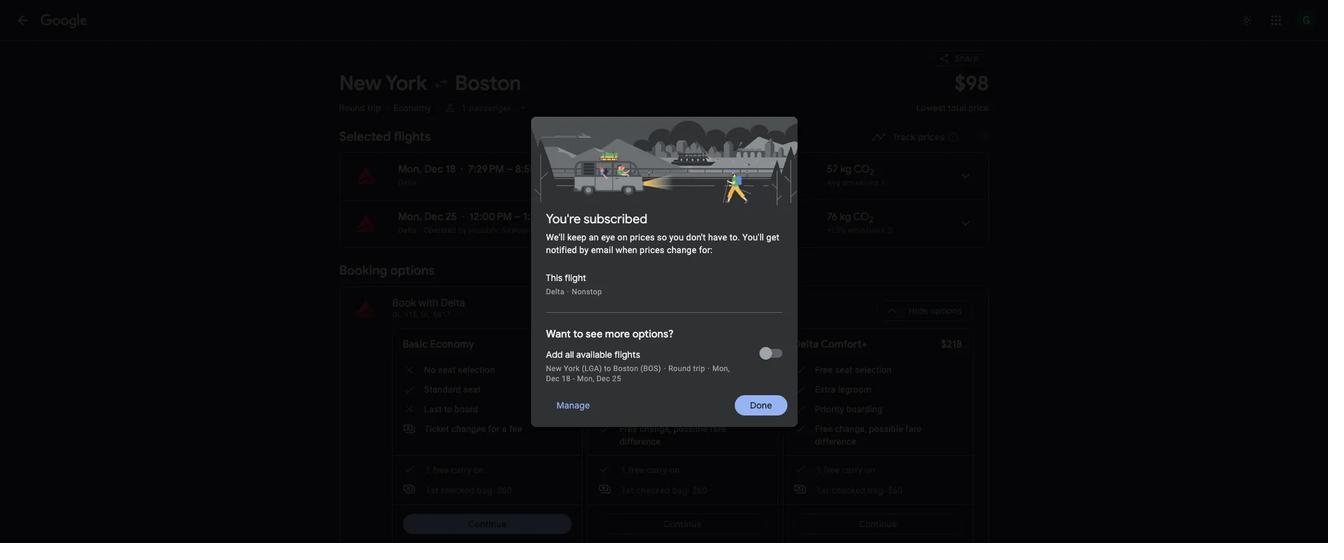Task type: locate. For each thing, give the bounding box(es) containing it.
1 horizontal spatial checked
[[636, 486, 670, 496]]

1 vertical spatial min
[[619, 211, 636, 223]]

1st for economy
[[426, 486, 439, 496]]

0 horizontal spatial fare
[[710, 424, 727, 434]]

2 $60 from the left
[[692, 486, 708, 496]]

round up the selected in the left of the page
[[339, 103, 365, 113]]

more
[[605, 328, 630, 341]]

1 vertical spatial economy
[[431, 338, 475, 351]]

3 selection from the left
[[855, 365, 892, 375]]

0 horizontal spatial free
[[433, 465, 449, 476]]

flights up the mon, dec 18
[[394, 129, 431, 145]]

1st for comfort+
[[817, 486, 830, 496]]

None text field
[[917, 70, 989, 124]]

change, down priority boarding
[[835, 424, 867, 434]]

2 1st from the left
[[621, 486, 634, 496]]

bag: for cabin
[[673, 486, 690, 496]]

 image
[[386, 103, 389, 113], [436, 103, 439, 113], [419, 226, 422, 235], [567, 287, 570, 296]]

0 horizontal spatial $98
[[554, 338, 572, 351]]

standard seat up last to board
[[424, 385, 481, 395]]

passenger
[[469, 103, 512, 113]]

1 carry- from the left
[[451, 465, 474, 476]]

fare
[[710, 424, 727, 434], [906, 424, 922, 434]]

3 bag: from the left
[[868, 486, 886, 496]]

options
[[391, 263, 435, 279], [931, 305, 963, 317]]

possible
[[674, 424, 708, 434], [869, 424, 904, 434]]

first checked bag costs 60 us dollars element for basic economy
[[403, 483, 512, 497]]

3 1st from the left
[[817, 486, 830, 496]]

76
[[827, 211, 838, 223]]

priority boarding
[[816, 404, 883, 415]]

+25% emissions
[[827, 226, 885, 235]]

1 horizontal spatial fare
[[906, 424, 922, 434]]

flights up mon, dec 18 - mon, dec 25
[[615, 349, 641, 360]]

1 horizontal spatial flights
[[615, 349, 641, 360]]

2 horizontal spatial checked
[[832, 486, 866, 496]]

0 vertical spatial kg
[[841, 163, 852, 176]]

mon, dec 18
[[398, 163, 456, 176]]

0 horizontal spatial 25
[[446, 211, 457, 223]]

 image down the this flight on the bottom
[[567, 287, 570, 296]]

standard seat
[[424, 385, 481, 395], [620, 385, 677, 395]]

2 free from the left
[[629, 465, 645, 476]]

selection up board
[[458, 365, 495, 375]]

 image
[[664, 364, 666, 373]]

0 vertical spatial lga
[[587, 178, 602, 187]]

seat
[[438, 365, 456, 375], [640, 365, 657, 375], [835, 365, 853, 375], [463, 385, 481, 395], [659, 385, 677, 395]]

min
[[619, 163, 636, 176], [619, 211, 636, 223]]

1 horizontal spatial 25
[[613, 374, 622, 383]]

2 possible from the left
[[869, 424, 904, 434]]

2 bag: from the left
[[673, 486, 690, 496]]

delta up 5817
[[441, 297, 465, 310]]

york up -
[[564, 364, 580, 373]]

boston up "1 passenger"
[[455, 70, 521, 97]]

boston down the main cabin
[[614, 364, 639, 373]]

seat right the no
[[438, 365, 456, 375]]

1 vertical spatial new
[[546, 364, 562, 373]]

new
[[339, 70, 382, 97], [546, 364, 562, 373]]

dec for mon, dec 18
[[425, 163, 443, 176]]

1 min from the top
[[619, 163, 636, 176]]

1 vertical spatial trip
[[694, 364, 706, 373]]

bos inside 1 hr 26 min lga – bos
[[607, 178, 622, 187]]

1 horizontal spatial free change, possible fare difference
[[816, 424, 922, 447]]

25 inside "main content"
[[446, 211, 457, 223]]

departing flight on monday, december 18. leaves laguardia airport at 7:29 pm on monday, december 18 and arrives at boston logan international airport at 8:55 pm on monday, december 18. element
[[398, 163, 552, 176]]

1 1st checked bag: $60 from the left
[[426, 486, 512, 496]]

economy down new york
[[394, 103, 431, 113]]

3 free from the left
[[824, 465, 840, 476]]

12:00 pm
[[470, 211, 512, 223]]

kg for 57
[[841, 163, 852, 176]]

1 bag: from the left
[[477, 486, 495, 496]]

1 horizontal spatial first checked bag costs 60 us dollars element
[[598, 483, 708, 497]]

options for booking options
[[391, 263, 435, 279]]

manage
[[556, 400, 590, 411]]

york
[[386, 70, 427, 97], [564, 364, 580, 373]]

2 carry- from the left
[[647, 465, 670, 476]]

1 vertical spatial hr
[[593, 211, 603, 223]]

2 inside 57 kg co 2
[[870, 167, 875, 178]]

2 free change, possible fare difference from the left
[[816, 424, 922, 447]]

to inside "main content"
[[444, 404, 453, 415]]

seat down cabin
[[640, 365, 657, 375]]

emissions down 57 kg co 2
[[843, 179, 879, 187]]

2 continue button from the left
[[598, 514, 767, 535]]

to.
[[730, 232, 741, 242]]

0 horizontal spatial first checked bag costs 60 us dollars element
[[403, 483, 512, 497]]

seat down (bos)
[[659, 385, 677, 395]]

0 vertical spatial by
[[459, 226, 467, 235]]

25 down new york (lga) to boston (bos)
[[613, 374, 622, 383]]

0 horizontal spatial possible
[[674, 424, 708, 434]]

1 fare from the left
[[710, 424, 727, 434]]

1 vertical spatial 18
[[562, 374, 571, 383]]

0 horizontal spatial difference
[[620, 437, 661, 447]]

1 horizontal spatial boston
[[614, 364, 639, 373]]

0 vertical spatial nonstop
[[704, 163, 744, 176]]

standard up last to board
[[424, 385, 461, 395]]

bag:
[[477, 486, 495, 496], [673, 486, 690, 496], [868, 486, 886, 496]]

2 up +25% emissions
[[870, 215, 874, 226]]

emissions down 76 kg co 2
[[849, 226, 885, 235]]

free seat selection up legroom
[[816, 365, 892, 375]]

2 1 free carry-on from the left
[[621, 465, 680, 476]]

$158
[[746, 338, 767, 351]]

1 horizontal spatial $98
[[955, 70, 989, 97]]

co inside 57 kg co 2
[[854, 163, 870, 176]]

co for 57 kg co
[[854, 163, 870, 176]]

New York to Boston and back text field
[[339, 70, 902, 97]]

flights
[[394, 129, 431, 145], [615, 349, 641, 360]]

1 free from the left
[[433, 465, 449, 476]]

1 horizontal spatial free seat selection
[[816, 365, 892, 375]]

1 vertical spatial co
[[854, 211, 870, 223]]

$98 inside $98 lowest total price
[[955, 70, 989, 97]]

3 $60 from the left
[[888, 486, 903, 496]]

hr inside the 1 hr 28 min bos – lga
[[593, 211, 603, 223]]

2 continue from the left
[[664, 519, 702, 530]]

2
[[870, 167, 875, 178], [870, 215, 874, 226]]

to left see
[[574, 328, 584, 341]]

1 horizontal spatial difference
[[816, 437, 857, 447]]

98 us dollars element
[[955, 70, 989, 97]]

by down return flight on monday, december 25. leaves boston logan international airport at 12:00 pm on monday, december 25 and arrives at laguardia airport at 1:28 pm on monday, december 25. element
[[459, 226, 467, 235]]

18 for mon, dec 18 - mon, dec 25
[[562, 374, 571, 383]]

free
[[433, 465, 449, 476], [629, 465, 645, 476], [824, 465, 840, 476]]

0 horizontal spatial options
[[391, 263, 435, 279]]

$98 left available
[[554, 338, 572, 351]]

prices down total duration 1 hr 28 min. element
[[630, 232, 655, 242]]

0 vertical spatial bos
[[607, 178, 622, 187]]

selection up legroom
[[855, 365, 892, 375]]

1 possible from the left
[[674, 424, 708, 434]]

new up the selected in the left of the page
[[339, 70, 382, 97]]

min inside the 1 hr 28 min bos – lga
[[619, 211, 636, 223]]

0 vertical spatial co
[[854, 163, 870, 176]]

1 horizontal spatial lga
[[607, 226, 622, 235]]

list
[[340, 153, 989, 248]]

options up book
[[391, 263, 435, 279]]

delta
[[398, 178, 417, 187], [398, 226, 417, 235], [546, 287, 565, 296], [441, 297, 465, 310], [794, 338, 819, 351]]

hr left 26
[[593, 163, 603, 176]]

round trip
[[339, 103, 381, 113], [669, 364, 706, 373]]

1
[[462, 103, 467, 113], [587, 163, 591, 176], [587, 211, 591, 223], [426, 465, 431, 476], [621, 465, 626, 476], [817, 465, 822, 476]]

bos inside the 1 hr 28 min bos – lga
[[587, 226, 602, 235]]

prices
[[919, 131, 945, 143], [630, 232, 655, 242], [640, 245, 665, 255]]

0 horizontal spatial by
[[459, 226, 467, 235]]

76 kg co 2
[[827, 211, 874, 226]]

bos down 26
[[607, 178, 622, 187]]

0 horizontal spatial 1st
[[426, 486, 439, 496]]

lga down 28
[[607, 226, 622, 235]]

1 selection from the left
[[458, 365, 495, 375]]

fare for $158
[[710, 424, 727, 434]]

1 inside popup button
[[462, 103, 467, 113]]

on for basic economy
[[474, 465, 485, 476]]

york for new york
[[386, 70, 427, 97]]

min right 28
[[619, 211, 636, 223]]

0 vertical spatial to
[[574, 328, 584, 341]]

standard seat down mon, dec 18 - mon, dec 25
[[620, 385, 677, 395]]

nonstop flight. element
[[704, 163, 744, 178]]

3 carry- from the left
[[842, 465, 866, 476]]

1 difference from the left
[[620, 437, 661, 447]]

to for board
[[444, 404, 453, 415]]

1st checked bag: $60 for basic economy
[[426, 486, 512, 496]]

york inside "main content"
[[386, 70, 427, 97]]

2 fare from the left
[[906, 424, 922, 434]]

on for delta comfort+
[[865, 465, 876, 476]]

2 difference from the left
[[816, 437, 857, 447]]

2 vertical spatial to
[[444, 404, 453, 415]]

dl down with
[[421, 310, 431, 319]]

booking options
[[339, 263, 435, 279]]

mon, for mon, dec 18 - mon, dec 25
[[713, 364, 730, 373]]

kg right '76'
[[840, 211, 852, 223]]

(bos)
[[641, 364, 662, 373]]

new for new york (lga) to boston (bos)
[[546, 364, 562, 373]]

economy up no seat selection
[[431, 338, 475, 351]]

legroom
[[839, 385, 872, 395]]

18 left -
[[562, 374, 571, 383]]

round trip right (bos)
[[669, 364, 706, 373]]

0 horizontal spatial boston
[[455, 70, 521, 97]]

kg inside 76 kg co 2
[[840, 211, 852, 223]]

co for 76 kg co
[[854, 211, 870, 223]]

1 horizontal spatial 1st checked bag: $60
[[621, 486, 708, 496]]

26
[[606, 163, 617, 176]]

new down add
[[546, 364, 562, 373]]

list inside "main content"
[[340, 153, 989, 248]]

hr for 26
[[593, 163, 603, 176]]

0 horizontal spatial carry-
[[451, 465, 474, 476]]

1 horizontal spatial change,
[[835, 424, 867, 434]]

1 horizontal spatial continue
[[664, 519, 702, 530]]

york up selected flights at the top left of page
[[386, 70, 427, 97]]

0 horizontal spatial continue button
[[403, 514, 572, 535]]

0 vertical spatial options
[[391, 263, 435, 279]]

kg right 57 at the right top of page
[[841, 163, 852, 176]]

1 horizontal spatial 1st
[[621, 486, 634, 496]]

18 left the 7:29 pm
[[446, 163, 456, 176]]

0 horizontal spatial free seat selection
[[620, 365, 697, 375]]

1 horizontal spatial 1 free carry-on
[[621, 465, 680, 476]]

main content
[[339, 41, 989, 543]]

1 horizontal spatial to
[[574, 328, 584, 341]]

2 free seat selection from the left
[[816, 365, 892, 375]]

0 horizontal spatial free change, possible fare difference
[[620, 424, 727, 447]]

3 1 free carry-on from the left
[[817, 465, 876, 476]]

0 vertical spatial 18
[[446, 163, 456, 176]]

price
[[969, 103, 989, 113]]

hr left 28
[[593, 211, 603, 223]]

free seat selection down cabin
[[620, 365, 697, 375]]

first checked bag costs 60 us dollars element
[[403, 483, 512, 497], [598, 483, 708, 497], [794, 483, 903, 497]]

standard down mon, dec 18 - mon, dec 25
[[620, 385, 657, 395]]

carry- for main cabin
[[647, 465, 670, 476]]

options right hide
[[931, 305, 963, 317]]

0 horizontal spatial 1st checked bag: $60
[[426, 486, 512, 496]]

1 free seat selection from the left
[[620, 365, 697, 375]]

1 inside the 1 hr 28 min bos – lga
[[587, 211, 591, 223]]

Arrival time: 1:28 PM. text field
[[523, 211, 558, 223]]

on
[[618, 232, 628, 242], [474, 465, 485, 476], [670, 465, 680, 476], [865, 465, 876, 476]]

selection down options?
[[660, 365, 697, 375]]

possible for delta comfort+
[[869, 424, 904, 434]]

basic
[[403, 338, 428, 351]]

book with delta dl 915, dl 5817
[[393, 297, 465, 319]]

trip
[[368, 103, 381, 113], [694, 364, 706, 373]]

0 vertical spatial emissions
[[843, 179, 879, 187]]

airways-
[[502, 226, 532, 235]]

you're
[[546, 211, 581, 227]]

2 horizontal spatial selection
[[855, 365, 892, 375]]

0 horizontal spatial nonstop
[[572, 287, 602, 296]]

Flight numbers DL 915, DL 5817 text field
[[393, 310, 451, 319]]

2 min from the top
[[619, 211, 636, 223]]

co up +25% emissions
[[854, 211, 870, 223]]

co up avg emissions on the right of the page
[[854, 163, 870, 176]]

+25%
[[827, 226, 847, 235]]

 image down new york
[[386, 103, 389, 113]]

no seat selection
[[424, 365, 495, 375]]

kg for 76
[[840, 211, 852, 223]]

emissions for 57 kg co
[[843, 179, 879, 187]]

a
[[502, 424, 507, 434]]

trip down new york
[[368, 103, 381, 113]]

1 vertical spatial by
[[580, 245, 589, 255]]

delta down the mon, dec 18
[[398, 178, 417, 187]]

1 horizontal spatial continue button
[[598, 514, 767, 535]]

2 first checked bag costs 60 us dollars element from the left
[[598, 483, 708, 497]]

1 $60 from the left
[[497, 486, 512, 496]]

1 vertical spatial emissions
[[849, 226, 885, 235]]

bos right keep
[[587, 226, 602, 235]]

1 vertical spatial options
[[931, 305, 963, 317]]

economy
[[394, 103, 431, 113], [431, 338, 475, 351]]

new for new york
[[339, 70, 382, 97]]

you'll
[[743, 232, 765, 242]]

1 vertical spatial bos
[[587, 226, 602, 235]]

– right the an
[[602, 226, 607, 235]]

dec for mon, dec 25
[[425, 211, 443, 223]]

email
[[591, 245, 614, 255]]

25 up operated
[[446, 211, 457, 223]]

options inside dropdown button
[[931, 305, 963, 317]]

18
[[446, 163, 456, 176], [562, 374, 571, 383]]

2 change, from the left
[[835, 424, 867, 434]]

connection-
[[544, 226, 587, 235]]

0 vertical spatial new
[[339, 70, 382, 97]]

2 for 57 kg co
[[870, 167, 875, 178]]

min inside 1 hr 26 min lga – bos
[[619, 163, 636, 176]]

2 inside 76 kg co 2
[[870, 215, 874, 226]]

learn more about tracked prices image
[[948, 131, 959, 143]]

free
[[620, 365, 638, 375], [816, 365, 833, 375], [620, 424, 638, 434], [816, 424, 833, 434]]

0 horizontal spatial lga
[[587, 178, 602, 187]]

1 1 free carry-on from the left
[[426, 465, 485, 476]]

main cabin
[[598, 338, 652, 351]]

free seat selection
[[620, 365, 697, 375], [816, 365, 892, 375]]

trip right (bos)
[[694, 364, 706, 373]]

1 vertical spatial 25
[[613, 374, 622, 383]]

by down keep
[[580, 245, 589, 255]]

0 vertical spatial hr
[[593, 163, 603, 176]]

by inside "main content"
[[459, 226, 467, 235]]

new york (lga) to boston (bos)
[[546, 364, 662, 373]]

1st checked bag: $60
[[426, 486, 512, 496], [621, 486, 708, 496], [817, 486, 903, 496]]

2 standard seat from the left
[[620, 385, 677, 395]]

eye
[[602, 232, 615, 242]]

boarding
[[847, 404, 883, 415]]

0 horizontal spatial bag:
[[477, 486, 495, 496]]

1 first checked bag costs 60 us dollars element from the left
[[403, 483, 512, 497]]

$60 for comfort+
[[888, 486, 903, 496]]

seat up extra legroom
[[835, 365, 853, 375]]

change, down mon, dec 18 - mon, dec 25
[[640, 424, 672, 434]]

0 horizontal spatial round
[[339, 103, 365, 113]]

0 horizontal spatial continue
[[468, 519, 507, 530]]

0 horizontal spatial round trip
[[339, 103, 381, 113]]

0 horizontal spatial bos
[[587, 226, 602, 235]]

free down priority
[[816, 424, 833, 434]]

standard seat for economy
[[424, 385, 481, 395]]

delta left comfort+
[[794, 338, 819, 351]]

1 horizontal spatial $60
[[692, 486, 708, 496]]

3 continue button from the left
[[794, 514, 963, 535]]

1 horizontal spatial standard seat
[[620, 385, 677, 395]]

delta down this
[[546, 287, 565, 296]]

boston
[[455, 70, 521, 97], [614, 364, 639, 373]]

0 horizontal spatial york
[[386, 70, 427, 97]]

lowest
[[917, 103, 946, 113]]

checked
[[441, 486, 475, 496], [636, 486, 670, 496], [832, 486, 866, 496]]

round trip up the selected in the left of the page
[[339, 103, 381, 113]]

0 vertical spatial 25
[[446, 211, 457, 223]]

dec left -
[[546, 374, 560, 383]]

0 vertical spatial flights
[[394, 129, 431, 145]]

1 change, from the left
[[640, 424, 672, 434]]

prices left the learn more about tracked prices icon
[[919, 131, 945, 143]]

subscribed
[[584, 211, 648, 227]]

to for see
[[574, 328, 584, 341]]

0 horizontal spatial 1 free carry-on
[[426, 465, 485, 476]]

1 free carry-on
[[426, 465, 485, 476], [621, 465, 680, 476], [817, 465, 876, 476]]

0 horizontal spatial standard seat
[[424, 385, 481, 395]]

0 vertical spatial min
[[619, 163, 636, 176]]

2 1st checked bag: $60 from the left
[[621, 486, 708, 496]]

basic economy
[[403, 338, 475, 351]]

3 first checked bag costs 60 us dollars element from the left
[[794, 483, 903, 497]]

1 checked from the left
[[441, 486, 475, 496]]

emissions
[[843, 179, 879, 187], [849, 226, 885, 235]]

dl down the 1:28 pm
[[532, 226, 542, 235]]

hide
[[909, 305, 929, 317]]

dec up 'mon, dec 25'
[[425, 163, 443, 176]]

so
[[657, 232, 667, 242]]

3 1st checked bag: $60 from the left
[[817, 486, 903, 496]]

– down 26
[[602, 178, 607, 187]]

list containing mon, dec 18
[[340, 153, 989, 248]]

0 horizontal spatial selection
[[458, 365, 495, 375]]

2 up avg emissions on the right of the page
[[870, 167, 875, 178]]

0 vertical spatial 2
[[870, 167, 875, 178]]

1 standard from the left
[[424, 385, 461, 395]]

round trip inside "main content"
[[339, 103, 381, 113]]

with
[[419, 297, 439, 310]]

mon, for mon, dec 25
[[398, 211, 422, 223]]

emissions for 76 kg co
[[849, 226, 885, 235]]

3 continue from the left
[[859, 519, 898, 530]]

1 hr from the top
[[593, 163, 603, 176]]

Arrival time: 8:55 PM. text field
[[516, 163, 552, 176]]

18 inside mon, dec 18 - mon, dec 25
[[562, 374, 571, 383]]

dec
[[425, 163, 443, 176], [425, 211, 443, 223], [546, 374, 560, 383], [597, 374, 611, 383]]

on inside you're subscribed we'll keep an eye on prices so you don't have to. you'll get notified by email when prices change for:
[[618, 232, 628, 242]]

$98 for $98
[[554, 338, 572, 351]]

1 free change, possible fare difference from the left
[[620, 424, 727, 447]]

round right (bos)
[[669, 364, 692, 373]]

standard for cabin
[[620, 385, 657, 395]]

2 horizontal spatial bag:
[[868, 486, 886, 496]]

1 vertical spatial $98
[[554, 338, 572, 351]]

– inside the 1 hr 28 min bos – lga
[[602, 226, 607, 235]]

0 horizontal spatial to
[[444, 404, 453, 415]]

to right 'last'
[[444, 404, 453, 415]]

0 horizontal spatial trip
[[368, 103, 381, 113]]

1 horizontal spatial york
[[564, 364, 580, 373]]

done button
[[735, 390, 788, 421]]

hr inside 1 hr 26 min lga – bos
[[593, 163, 603, 176]]

dec up operated
[[425, 211, 443, 223]]

lga inside 1 hr 26 min lga – bos
[[587, 178, 602, 187]]

$98 up 'price'
[[955, 70, 989, 97]]

2 horizontal spatial continue
[[859, 519, 898, 530]]

republic
[[469, 226, 500, 235]]

fare for $218
[[906, 424, 922, 434]]

none text field containing $98
[[917, 70, 989, 124]]

2 standard from the left
[[620, 385, 657, 395]]

1 horizontal spatial bag:
[[673, 486, 690, 496]]

prices down so
[[640, 245, 665, 255]]

dl down book
[[393, 310, 402, 319]]

2 hr from the top
[[593, 211, 603, 223]]

1 passenger button
[[439, 97, 535, 119]]

extra legroom
[[816, 385, 872, 395]]

 image down 'mon, dec 25'
[[419, 226, 422, 235]]

0 horizontal spatial change,
[[640, 424, 672, 434]]

0 vertical spatial round
[[339, 103, 365, 113]]

free for comfort+
[[824, 465, 840, 476]]

1 horizontal spatial 18
[[562, 374, 571, 383]]

min right 26
[[619, 163, 636, 176]]

to right '(lga)'
[[604, 364, 612, 373]]

8:55 pm
[[516, 163, 552, 176]]

1 standard seat from the left
[[424, 385, 481, 395]]

kg inside 57 kg co 2
[[841, 163, 852, 176]]

1 horizontal spatial options
[[931, 305, 963, 317]]

lga up "subscribed"
[[587, 178, 602, 187]]

for:
[[699, 245, 713, 255]]

2 horizontal spatial 1st checked bag: $60
[[817, 486, 903, 496]]

1 horizontal spatial trip
[[694, 364, 706, 373]]

2 selection from the left
[[660, 365, 697, 375]]

2 checked from the left
[[636, 486, 670, 496]]

lga
[[587, 178, 602, 187], [607, 226, 622, 235]]

1 horizontal spatial standard
[[620, 385, 657, 395]]

3 checked from the left
[[832, 486, 866, 496]]

1 horizontal spatial nonstop
[[704, 163, 744, 176]]

main content containing new york
[[339, 41, 989, 543]]

1 1st from the left
[[426, 486, 439, 496]]

co inside 76 kg co 2
[[854, 211, 870, 223]]

standard seat for cabin
[[620, 385, 677, 395]]



Task type: describe. For each thing, give the bounding box(es) containing it.
first checked bag costs 60 us dollars element for main cabin
[[598, 483, 708, 497]]

seat up board
[[463, 385, 481, 395]]

Departure time: 12:00 PM. text field
[[470, 211, 512, 223]]

lga inside the 1 hr 28 min bos – lga
[[607, 226, 622, 235]]

 image left "1 passenger"
[[436, 103, 439, 113]]

selection for comfort+
[[855, 365, 892, 375]]

no
[[424, 365, 436, 375]]

booking
[[339, 263, 388, 279]]

difference for cabin
[[620, 437, 661, 447]]

2 vertical spatial prices
[[640, 245, 665, 255]]

want
[[546, 328, 571, 341]]

total
[[949, 103, 967, 113]]

difference for comfort+
[[816, 437, 857, 447]]

$218
[[942, 338, 963, 351]]

add all available flights
[[546, 349, 641, 360]]

delta down 'mon, dec 25'
[[398, 226, 417, 235]]

915,
[[404, 310, 419, 319]]

track
[[893, 131, 916, 143]]

hide options button
[[877, 301, 974, 321]]

0 vertical spatial boston
[[455, 70, 521, 97]]

1 vertical spatial boston
[[614, 364, 639, 373]]

1 free carry-on for basic economy
[[426, 465, 485, 476]]

hide options
[[909, 305, 963, 317]]

avg
[[827, 179, 841, 187]]

1 hr 28 min bos – lga
[[587, 211, 636, 235]]

standard for economy
[[424, 385, 461, 395]]

don't
[[687, 232, 706, 242]]

add
[[546, 349, 563, 360]]

18 for mon, dec 18
[[446, 163, 456, 176]]

cabin
[[624, 338, 652, 351]]

share button
[[931, 51, 989, 66]]

options?
[[633, 328, 674, 341]]

25 inside mon, dec 18 - mon, dec 25
[[613, 374, 622, 383]]

track prices
[[893, 131, 945, 143]]

ticket
[[424, 424, 449, 434]]

1 vertical spatial nonstop
[[572, 287, 602, 296]]

carry- for delta comfort+
[[842, 465, 866, 476]]

last to board
[[424, 404, 478, 415]]

an
[[589, 232, 599, 242]]

7:29 pm
[[468, 163, 504, 176]]

board
[[455, 404, 478, 415]]

1 continue button from the left
[[403, 514, 572, 535]]

for
[[488, 424, 500, 434]]

free change, possible fare difference for cabin
[[620, 424, 727, 447]]

$60 for cabin
[[692, 486, 708, 496]]

carry- for basic economy
[[451, 465, 474, 476]]

fee
[[510, 424, 522, 434]]

return flight on monday, december 25. leaves boston logan international airport at 12:00 pm on monday, december 25 and arrives at laguardia airport at 1:28 pm on monday, december 25. element
[[398, 211, 558, 223]]

have
[[708, 232, 728, 242]]

1 hr 26 min lga – bos
[[587, 163, 636, 187]]

priority
[[816, 404, 845, 415]]

total duration 1 hr 26 min. element
[[587, 163, 704, 178]]

(lga)
[[582, 364, 602, 373]]

continue button for delta
[[794, 514, 963, 535]]

first checked bag costs 60 us dollars element for delta comfort+
[[794, 483, 903, 497]]

checked for basic economy
[[441, 486, 475, 496]]

you
[[670, 232, 684, 242]]

free change, possible fare difference for comfort+
[[816, 424, 922, 447]]

this
[[546, 272, 563, 283]]

free seat selection for delta comfort+
[[816, 365, 892, 375]]

free seat selection for main cabin
[[620, 365, 697, 375]]

book
[[393, 297, 416, 310]]

trip inside "main content"
[[368, 103, 381, 113]]

free left (bos)
[[620, 365, 638, 375]]

seat for economy
[[438, 365, 456, 375]]

1st checked bag: $60 for main cabin
[[621, 486, 708, 496]]

checked for main cabin
[[636, 486, 670, 496]]

1 passenger
[[462, 103, 512, 113]]

hr for 28
[[593, 211, 603, 223]]

7:29 pm – 8:55 pm
[[468, 163, 552, 176]]

change, for delta comfort+
[[835, 424, 867, 434]]

1 continue from the left
[[468, 519, 507, 530]]

share
[[955, 53, 979, 64]]

extra
[[816, 385, 836, 395]]

change
[[667, 245, 697, 255]]

options for hide options
[[931, 305, 963, 317]]

$98 lowest total price
[[917, 70, 989, 113]]

operated
[[424, 226, 457, 235]]

– inside 1 hr 26 min lga – bos
[[602, 178, 607, 187]]

continue for main cabin
[[664, 519, 702, 530]]

12:00 pm – 1:28 pm
[[470, 211, 558, 223]]

last
[[424, 404, 442, 415]]

new york
[[339, 70, 427, 97]]

york for new york (lga) to boston (bos)
[[564, 364, 580, 373]]

0 vertical spatial prices
[[919, 131, 945, 143]]

mon, dec 25
[[398, 211, 457, 223]]

2 for 76 kg co
[[870, 215, 874, 226]]

$60 for economy
[[497, 486, 512, 496]]

ticket changes for a fee
[[424, 424, 522, 434]]

total duration 1 hr 28 min. element
[[587, 211, 704, 225]]

possible for main cabin
[[674, 424, 708, 434]]

selected flights
[[339, 129, 431, 145]]

1 free carry-on for delta comfort+
[[817, 465, 876, 476]]

when
[[616, 245, 638, 255]]

– right 'departure time: 7:29 pm.' text field
[[507, 163, 513, 176]]

seat for comfort+
[[835, 365, 853, 375]]

1st checked bag: $60 for delta comfort+
[[817, 486, 903, 496]]

checked for delta comfort+
[[832, 486, 866, 496]]

– up "airways-"
[[515, 211, 521, 223]]

bag: for economy
[[477, 486, 495, 496]]

go back image
[[15, 13, 30, 28]]

dec down new york (lga) to boston (bos)
[[597, 374, 611, 383]]

on for main cabin
[[670, 465, 680, 476]]

0 vertical spatial economy
[[394, 103, 431, 113]]

dec for mon, dec 18 - mon, dec 25
[[546, 374, 560, 383]]

1:28 pm
[[523, 211, 558, 223]]

57 kg co 2
[[827, 163, 875, 178]]

main
[[598, 338, 621, 351]]

-
[[573, 374, 575, 383]]

1 vertical spatial round trip
[[669, 364, 706, 373]]

flights inside "main content"
[[394, 129, 431, 145]]

see
[[586, 328, 603, 341]]

free up the extra
[[816, 365, 833, 375]]

1 inside 1 hr 26 min lga – bos
[[587, 163, 591, 176]]

free for cabin
[[629, 465, 645, 476]]

comfort+
[[821, 338, 868, 351]]

free for economy
[[433, 465, 449, 476]]

selected
[[339, 129, 391, 145]]

seat for cabin
[[640, 365, 657, 375]]

avg emissions
[[827, 179, 879, 187]]

dl left "eye"
[[587, 226, 596, 235]]

Departure time: 7:29 PM. text field
[[468, 163, 504, 176]]

delta inside book with delta dl 915, dl 5817
[[441, 297, 465, 310]]

done
[[750, 400, 772, 411]]

mon, for mon, dec 18
[[398, 163, 422, 176]]

free down mon, dec 18 - mon, dec 25
[[620, 424, 638, 434]]

operated by republic airways-dl connection-dl shuttle
[[424, 226, 623, 235]]

changes
[[452, 424, 486, 434]]

bag: for comfort+
[[868, 486, 886, 496]]

flight
[[565, 272, 587, 283]]

1 vertical spatial round
[[669, 364, 692, 373]]

all
[[566, 349, 574, 360]]

1 vertical spatial to
[[604, 364, 612, 373]]

1st for cabin
[[621, 486, 634, 496]]

mon, dec 18 - mon, dec 25
[[546, 364, 730, 383]]

change, for main cabin
[[640, 424, 672, 434]]

delta comfort+
[[794, 338, 868, 351]]

get
[[767, 232, 780, 242]]

we'll
[[546, 232, 565, 242]]

selection for cabin
[[660, 365, 697, 375]]

shuttle
[[598, 226, 623, 235]]

1 vertical spatial prices
[[630, 232, 655, 242]]

keep
[[568, 232, 587, 242]]

1 free carry-on for main cabin
[[621, 465, 680, 476]]

you're subscribed we'll keep an eye on prices so you don't have to. you'll get notified by email when prices change for:
[[546, 211, 780, 255]]

round inside "main content"
[[339, 103, 365, 113]]

5817
[[433, 310, 451, 319]]

available
[[577, 349, 613, 360]]

$98 for $98 lowest total price
[[955, 70, 989, 97]]

continue button for main
[[598, 514, 767, 535]]

min for 1 hr 26 min
[[619, 163, 636, 176]]

min for 1 hr 28 min
[[619, 211, 636, 223]]

continue for delta comfort+
[[859, 519, 898, 530]]

by inside you're subscribed we'll keep an eye on prices so you don't have to. you'll get notified by email when prices change for:
[[580, 245, 589, 255]]

selection for economy
[[458, 365, 495, 375]]



Task type: vqa. For each thing, say whether or not it's contained in the screenshot.
15
no



